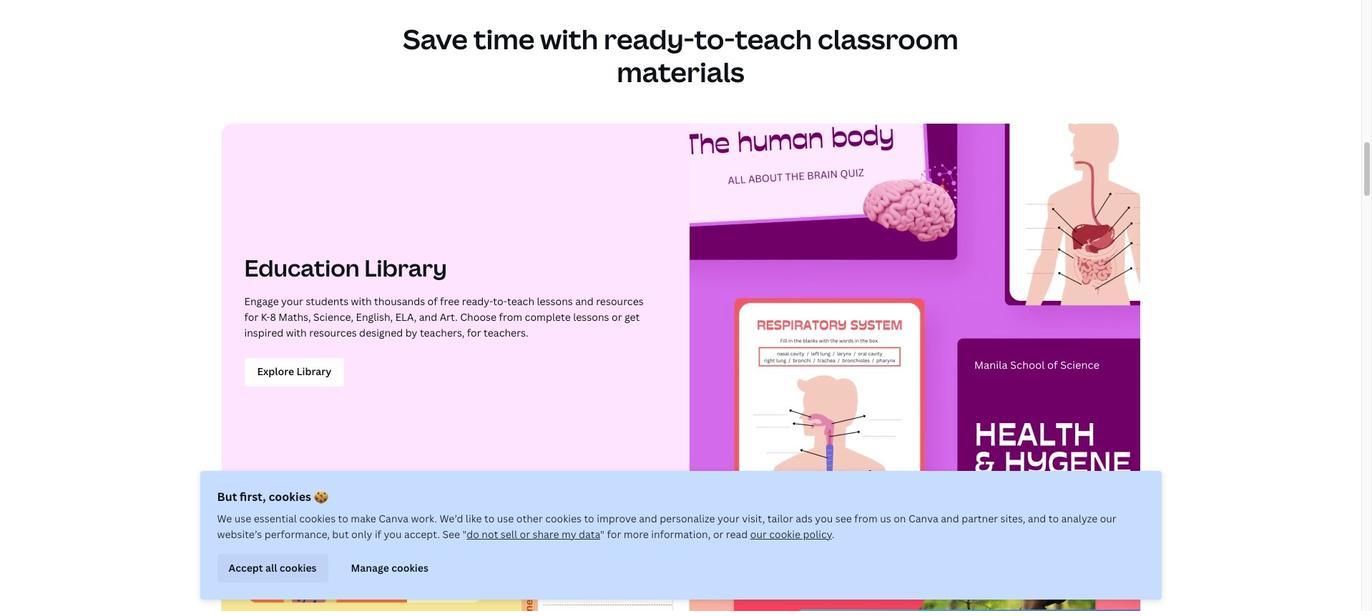 Task type: describe. For each thing, give the bounding box(es) containing it.
or inside engage your students with thousands of free ready-to-teach lessons and resources for k-8 maths, science, english, ela, and art. choose from complete lessons or get inspired with resources designed by teachers, for teachers.
[[612, 310, 622, 324]]

materials
[[617, 53, 745, 90]]

education library
[[244, 252, 447, 283]]

information,
[[651, 528, 711, 542]]

us
[[880, 512, 891, 526]]

other
[[516, 512, 543, 526]]

inspired
[[244, 326, 284, 340]]

4 to from the left
[[1049, 512, 1059, 526]]

get
[[625, 310, 640, 324]]

education
[[244, 252, 360, 283]]

teachers,
[[420, 326, 465, 340]]

ready- inside save time with ready-to-teach classroom materials
[[604, 20, 694, 57]]

from inside the we use essential cookies to make canva work. we'd like to use other cookies to improve and personalize your visit, tailor ads you see from us on canva and partner sites, and to analyze our website's performance, but only if you accept. see "
[[854, 512, 878, 526]]

only
[[351, 528, 372, 542]]

cookies up my
[[545, 512, 582, 526]]

save time with ready-to-teach classroom materials
[[403, 20, 958, 90]]

do not sell or share my data link
[[467, 528, 600, 542]]

sell
[[501, 528, 517, 542]]

2 " from the left
[[600, 528, 605, 542]]

0 vertical spatial you
[[815, 512, 833, 526]]

on
[[894, 512, 906, 526]]

all
[[265, 561, 277, 575]]

0 horizontal spatial with
[[286, 326, 307, 340]]

sites,
[[1000, 512, 1025, 526]]

do not sell or share my data " for more information, or read our cookie policy .
[[467, 528, 834, 542]]

make
[[351, 512, 376, 526]]

3 to from the left
[[584, 512, 594, 526]]

essential
[[254, 512, 297, 526]]

1 to from the left
[[338, 512, 348, 526]]

share
[[533, 528, 559, 542]]

art.
[[440, 310, 458, 324]]

do
[[467, 528, 479, 542]]

we use essential cookies to make canva work. we'd like to use other cookies to improve and personalize your visit, tailor ads you see from us on canva and partner sites, and to analyze our website's performance, but only if you accept. see "
[[217, 512, 1117, 542]]

science,
[[313, 310, 353, 324]]

by
[[405, 326, 417, 340]]

designed
[[359, 326, 403, 340]]

0 vertical spatial resources
[[596, 294, 644, 308]]

2 horizontal spatial or
[[713, 528, 724, 542]]

we
[[217, 512, 232, 526]]

" inside the we use essential cookies to make canva work. we'd like to use other cookies to improve and personalize your visit, tailor ads you see from us on canva and partner sites, and to analyze our website's performance, but only if you accept. see "
[[463, 528, 467, 542]]

thousands
[[374, 294, 425, 308]]

read
[[726, 528, 748, 542]]

2 to from the left
[[484, 512, 495, 526]]

teach inside engage your students with thousands of free ready-to-teach lessons and resources for k-8 maths, science, english, ela, and art. choose from complete lessons or get inspired with resources designed by teachers, for teachers.
[[507, 294, 534, 308]]

our inside the we use essential cookies to make canva work. we'd like to use other cookies to improve and personalize your visit, tailor ads you see from us on canva and partner sites, and to analyze our website's performance, but only if you accept. see "
[[1100, 512, 1117, 526]]

1 vertical spatial you
[[384, 528, 402, 542]]

visit,
[[742, 512, 765, 526]]

engage
[[244, 294, 279, 308]]

analyze
[[1061, 512, 1098, 526]]

library
[[364, 252, 447, 283]]

1 vertical spatial lessons
[[573, 310, 609, 324]]

0 vertical spatial lessons
[[537, 294, 573, 308]]

choose
[[460, 310, 497, 324]]

accept all cookies button
[[217, 554, 328, 583]]

manage cookies button
[[339, 554, 440, 583]]

classroom
[[818, 20, 958, 57]]

students
[[306, 294, 349, 308]]

but
[[217, 489, 237, 505]]

not
[[482, 528, 498, 542]]

of
[[427, 294, 438, 308]]

your inside the we use essential cookies to make canva work. we'd like to use other cookies to improve and personalize your visit, tailor ads you see from us on canva and partner sites, and to analyze our website's performance, but only if you accept. see "
[[717, 512, 740, 526]]

2 horizontal spatial for
[[607, 528, 621, 542]]

performance,
[[264, 528, 330, 542]]

manage
[[351, 561, 389, 575]]

1 vertical spatial with
[[351, 294, 372, 308]]

🍪
[[314, 489, 328, 505]]

we'd
[[440, 512, 463, 526]]

save
[[403, 20, 468, 57]]



Task type: locate. For each thing, give the bounding box(es) containing it.
1 horizontal spatial ready-
[[604, 20, 694, 57]]

0 vertical spatial teach
[[735, 20, 812, 57]]

data
[[579, 528, 600, 542]]

1 horizontal spatial with
[[351, 294, 372, 308]]

0 horizontal spatial "
[[463, 528, 467, 542]]

or right sell
[[520, 528, 530, 542]]

with up english,
[[351, 294, 372, 308]]

0 vertical spatial with
[[540, 20, 598, 57]]

policy
[[803, 528, 832, 542]]

engage your students with thousands of free ready-to-teach lessons and resources for k-8 maths, science, english, ela, and art. choose from complete lessons or get inspired with resources designed by teachers, for teachers.
[[244, 294, 644, 340]]

manage cookies
[[351, 561, 428, 575]]

1 horizontal spatial use
[[497, 512, 514, 526]]

to-
[[694, 20, 735, 57], [493, 294, 507, 308]]

ready-
[[604, 20, 694, 57], [462, 294, 493, 308]]

0 horizontal spatial you
[[384, 528, 402, 542]]

ready- inside engage your students with thousands of free ready-to-teach lessons and resources for k-8 maths, science, english, ela, and art. choose from complete lessons or get inspired with resources designed by teachers, for teachers.
[[462, 294, 493, 308]]

cookies
[[269, 489, 311, 505], [299, 512, 336, 526], [545, 512, 582, 526], [280, 561, 317, 575], [391, 561, 428, 575]]

teachers.
[[484, 326, 528, 340]]

my
[[562, 528, 576, 542]]

1 horizontal spatial to-
[[694, 20, 735, 57]]

1 vertical spatial from
[[854, 512, 878, 526]]

cookies down accept.
[[391, 561, 428, 575]]

2 horizontal spatial with
[[540, 20, 598, 57]]

if
[[375, 528, 381, 542]]

or left "read"
[[713, 528, 724, 542]]

1 horizontal spatial canva
[[909, 512, 938, 526]]

with right the time
[[540, 20, 598, 57]]

resources down science, on the bottom of page
[[309, 326, 357, 340]]

first,
[[240, 489, 266, 505]]

improve
[[597, 512, 637, 526]]

or
[[612, 310, 622, 324], [520, 528, 530, 542], [713, 528, 724, 542]]

1 vertical spatial to-
[[493, 294, 507, 308]]

0 horizontal spatial use
[[234, 512, 251, 526]]

2 vertical spatial for
[[607, 528, 621, 542]]

1 horizontal spatial for
[[467, 326, 481, 340]]

k-
[[261, 310, 270, 324]]

0 horizontal spatial lessons
[[537, 294, 573, 308]]

teach
[[735, 20, 812, 57], [507, 294, 534, 308]]

1 horizontal spatial your
[[717, 512, 740, 526]]

personalize
[[660, 512, 715, 526]]

work.
[[411, 512, 437, 526]]

cookies up essential
[[269, 489, 311, 505]]

more
[[624, 528, 649, 542]]

cookies down 🍪
[[299, 512, 336, 526]]

accept
[[229, 561, 263, 575]]

1 vertical spatial resources
[[309, 326, 357, 340]]

2 canva from the left
[[909, 512, 938, 526]]

teach inside save time with ready-to-teach classroom materials
[[735, 20, 812, 57]]

1 vertical spatial our
[[750, 528, 767, 542]]

1 " from the left
[[463, 528, 467, 542]]

cookies right all
[[280, 561, 317, 575]]

"
[[463, 528, 467, 542], [600, 528, 605, 542]]

use up website's on the left bottom of page
[[234, 512, 251, 526]]

complete
[[525, 310, 571, 324]]

but
[[332, 528, 349, 542]]

canva up if
[[379, 512, 409, 526]]

for
[[244, 310, 259, 324], [467, 326, 481, 340], [607, 528, 621, 542]]

0 vertical spatial for
[[244, 310, 259, 324]]

from inside engage your students with thousands of free ready-to-teach lessons and resources for k-8 maths, science, english, ela, and art. choose from complete lessons or get inspired with resources designed by teachers, for teachers.
[[499, 310, 522, 324]]

you
[[815, 512, 833, 526], [384, 528, 402, 542]]

canva
[[379, 512, 409, 526], [909, 512, 938, 526]]

0 vertical spatial ready-
[[604, 20, 694, 57]]

0 horizontal spatial or
[[520, 528, 530, 542]]

with down maths,
[[286, 326, 307, 340]]

0 vertical spatial our
[[1100, 512, 1117, 526]]

you right if
[[384, 528, 402, 542]]

canva right on
[[909, 512, 938, 526]]

with inside save time with ready-to-teach classroom materials
[[540, 20, 598, 57]]

1 horizontal spatial resources
[[596, 294, 644, 308]]

0 vertical spatial to-
[[694, 20, 735, 57]]

.
[[832, 528, 834, 542]]

website's
[[217, 528, 262, 542]]

0 horizontal spatial our
[[750, 528, 767, 542]]

use up sell
[[497, 512, 514, 526]]

your
[[281, 294, 303, 308], [717, 512, 740, 526]]

time
[[473, 20, 535, 57]]

from left us
[[854, 512, 878, 526]]

our right analyze
[[1100, 512, 1117, 526]]

" down improve
[[600, 528, 605, 542]]

or left get
[[612, 310, 622, 324]]

1 horizontal spatial teach
[[735, 20, 812, 57]]

to- inside engage your students with thousands of free ready-to-teach lessons and resources for k-8 maths, science, english, ela, and art. choose from complete lessons or get inspired with resources designed by teachers, for teachers.
[[493, 294, 507, 308]]

0 horizontal spatial to-
[[493, 294, 507, 308]]

and
[[575, 294, 594, 308], [419, 310, 437, 324], [639, 512, 657, 526], [941, 512, 959, 526], [1028, 512, 1046, 526]]

1 horizontal spatial our
[[1100, 512, 1117, 526]]

0 horizontal spatial your
[[281, 294, 303, 308]]

free
[[440, 294, 460, 308]]

cookie
[[769, 528, 801, 542]]

accept all cookies
[[229, 561, 317, 575]]

partner
[[962, 512, 998, 526]]

accept.
[[404, 528, 440, 542]]

english,
[[356, 310, 393, 324]]

your up maths,
[[281, 294, 303, 308]]

to left analyze
[[1049, 512, 1059, 526]]

2 use from the left
[[497, 512, 514, 526]]

use
[[234, 512, 251, 526], [497, 512, 514, 526]]

to- inside save time with ready-to-teach classroom materials
[[694, 20, 735, 57]]

1 horizontal spatial or
[[612, 310, 622, 324]]

1 vertical spatial ready-
[[462, 294, 493, 308]]

from up teachers. in the bottom of the page
[[499, 310, 522, 324]]

maths,
[[278, 310, 311, 324]]

0 horizontal spatial from
[[499, 310, 522, 324]]

your up "read"
[[717, 512, 740, 526]]

resources
[[596, 294, 644, 308], [309, 326, 357, 340]]

1 vertical spatial teach
[[507, 294, 534, 308]]

1 vertical spatial your
[[717, 512, 740, 526]]

to up data
[[584, 512, 594, 526]]

0 horizontal spatial ready-
[[462, 294, 493, 308]]

1 horizontal spatial from
[[854, 512, 878, 526]]

0 horizontal spatial for
[[244, 310, 259, 324]]

0 horizontal spatial teach
[[507, 294, 534, 308]]

ela,
[[395, 310, 417, 324]]

lessons
[[537, 294, 573, 308], [573, 310, 609, 324]]

your inside engage your students with thousands of free ready-to-teach lessons and resources for k-8 maths, science, english, ela, and art. choose from complete lessons or get inspired with resources designed by teachers, for teachers.
[[281, 294, 303, 308]]

lessons left get
[[573, 310, 609, 324]]

0 horizontal spatial resources
[[309, 326, 357, 340]]

you up policy
[[815, 512, 833, 526]]

0 vertical spatial from
[[499, 310, 522, 324]]

see
[[442, 528, 460, 542]]

0 vertical spatial your
[[281, 294, 303, 308]]

our cookie policy link
[[750, 528, 832, 542]]

to up but
[[338, 512, 348, 526]]

for down improve
[[607, 528, 621, 542]]

to right like
[[484, 512, 495, 526]]

for down choose
[[467, 326, 481, 340]]

like
[[466, 512, 482, 526]]

from
[[499, 310, 522, 324], [854, 512, 878, 526]]

but first, cookies 🍪
[[217, 489, 328, 505]]

lessons up complete
[[537, 294, 573, 308]]

resources up get
[[596, 294, 644, 308]]

1 use from the left
[[234, 512, 251, 526]]

our
[[1100, 512, 1117, 526], [750, 528, 767, 542]]

1 canva from the left
[[379, 512, 409, 526]]

2 vertical spatial with
[[286, 326, 307, 340]]

with
[[540, 20, 598, 57], [351, 294, 372, 308], [286, 326, 307, 340]]

1 vertical spatial for
[[467, 326, 481, 340]]

see
[[835, 512, 852, 526]]

tailor
[[768, 512, 793, 526]]

0 horizontal spatial canva
[[379, 512, 409, 526]]

1 horizontal spatial you
[[815, 512, 833, 526]]

8
[[270, 310, 276, 324]]

" right see
[[463, 528, 467, 542]]

1 horizontal spatial lessons
[[573, 310, 609, 324]]

ads
[[796, 512, 813, 526]]

our down visit,
[[750, 528, 767, 542]]

for left k-
[[244, 310, 259, 324]]

to
[[338, 512, 348, 526], [484, 512, 495, 526], [584, 512, 594, 526], [1049, 512, 1059, 526]]

1 horizontal spatial "
[[600, 528, 605, 542]]



Task type: vqa. For each thing, say whether or not it's contained in the screenshot.
the get
yes



